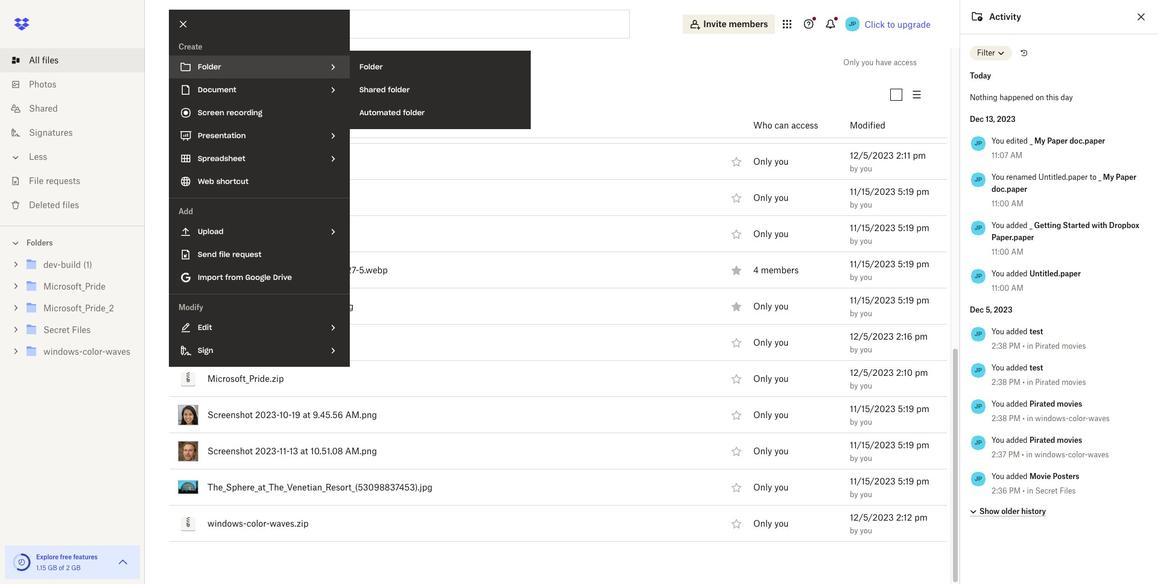 Task type: describe. For each thing, give the bounding box(es) containing it.
automated folder
[[360, 108, 425, 117]]

(1).zip
[[247, 156, 271, 166]]

pm for db165f6aaa73d95c9004256537e7037b-uncropped_scaled_within_1536_1152.webp
[[917, 114, 930, 124]]

5:19 for istockphoto-610015062-612x612.jpg
[[898, 295, 915, 305]]

1 5:19 from the top
[[898, 78, 915, 88]]

only you inside name microsoft_pride_2.zip, modified 12/5/2023 2:16 pm, element
[[754, 337, 789, 348]]

web shortcut menu item
[[169, 170, 350, 193]]

name button
[[169, 119, 724, 133]]

shared for shared
[[29, 103, 58, 113]]

you inside name 4570_university_ave____pierre_galant_1.0.jpg, modified 11/15/2023 5:19 pm, element
[[860, 55, 873, 64]]

by for download (1).jpeg
[[850, 200, 858, 209]]

upgrade
[[898, 19, 931, 30]]

name db165f6aaa73d95c9004256537e7037b-uncropped_scaled_within_1536_1152.webp, modified 11/15/2023 5:19 pm, element
[[169, 107, 948, 144]]

only for screenshot 2023-11-13 at 10.51.08 am.png
[[754, 446, 773, 456]]

add to starred image for screenshot 2023-11-13 at 10.51.08 am.png
[[730, 444, 744, 458]]

only for the_sphere_at_the_venetian_resort_(53098837453).jpg
[[754, 482, 773, 493]]

paper inside you edited _ my paper doc.paper 11:07 am
[[1048, 136, 1068, 145]]

you added
[[992, 221, 1030, 230]]

only you button for download (1).jpeg
[[754, 191, 789, 205]]

request
[[232, 250, 262, 259]]

color- for you added pirated movies 2:38 pm • in windows-color-waves
[[1069, 414, 1089, 423]]

microsoft_pride.zip
[[208, 373, 284, 384]]

_ inside you edited _ my paper doc.paper 11:07 am
[[1030, 136, 1033, 145]]

1 added from the top
[[1007, 221, 1028, 230]]

istockphoto-
[[208, 301, 258, 311]]

11/15/2023 5:19 pm by you for screenshot 2023-11-13 at 10.51.08 am.png
[[850, 440, 930, 463]]

close image
[[173, 14, 194, 34]]

remove from starred image for only you
[[730, 299, 744, 314]]

pm for the_sphere_at_the_venetian_resort_(53098837453).jpg
[[917, 476, 930, 486]]

name windows-color-waves.zip, modified 12/5/2023 2:12 pm, element
[[169, 506, 948, 542]]

requests
[[46, 176, 80, 186]]

edit
[[198, 323, 212, 332]]

only you for screenshot 2023-10-19 at 9.45.56 am.png
[[754, 410, 789, 420]]

• for you added movie posters 2:36 pm • in secret files
[[1023, 486, 1025, 495]]

paper.paper
[[992, 233, 1035, 242]]

/download (1).jpeg image
[[178, 187, 199, 208]]

paper inside _ my paper doc.paper
[[1116, 173, 1137, 182]]

today
[[970, 71, 992, 80]]

only you button for screenshot 2023-11-13 at 10.51.08 am.png
[[754, 445, 789, 458]]

deleted files
[[29, 200, 79, 210]]

12/5/2023 2:12 pm by you
[[850, 512, 928, 535]]

by for the_sphere_at_the_venetian_resort_(53098837453).jpg
[[850, 490, 858, 499]]

screenshot 2023-11-13 at 10.51.08 am.png link
[[208, 444, 377, 458]]

name download.jpeg, modified 11/15/2023 5:19 pm, element
[[169, 216, 948, 252]]

renamed
[[1007, 173, 1037, 182]]

dec 13, 2023
[[970, 115, 1016, 124]]

can
[[775, 120, 789, 131]]

movies inside you added pirated movies 2:37 pm • in windows-color-waves
[[1057, 436, 1083, 445]]

only you button for download.jpeg
[[754, 228, 789, 241]]

quota usage element
[[12, 553, 31, 572]]

1 gb from the left
[[48, 564, 57, 571]]

pm up 'you added pirated movies 2:38 pm • in windows-color-waves'
[[1010, 378, 1021, 387]]

import from google drive menu item
[[169, 266, 350, 289]]

my inside you edited _ my paper doc.paper 11:07 am
[[1035, 136, 1046, 145]]

only you button inside name microsoft_pride_2.zip, modified 12/5/2023 2:16 pm, element
[[754, 336, 789, 350]]

menu containing create
[[169, 10, 350, 367]]

(1).jpeg
[[249, 192, 277, 202]]

by you
[[850, 55, 873, 64]]

movies inside 'you added pirated movies 2:38 pm • in windows-color-waves'
[[1057, 399, 1083, 409]]

add to starred image for microsoft_pride.zip
[[730, 371, 744, 386]]

by inside name 4570_university_ave____pierre_galant_1.0.jpg, modified 11/15/2023 5:19 pm, element
[[850, 55, 858, 64]]

at for 9.45.56
[[303, 409, 311, 420]]

shared folder
[[360, 85, 410, 94]]

• for you added pirated movies 2:38 pm • in windows-color-waves
[[1023, 414, 1025, 423]]

this
[[1047, 93, 1059, 102]]

10-
[[279, 409, 292, 420]]

automated
[[360, 108, 401, 117]]

all files list item
[[0, 48, 145, 72]]

on
[[1036, 93, 1045, 102]]

pm for download (1).jpeg
[[917, 186, 930, 196]]

only you button for istockphoto-610015062-612x612.jpg
[[754, 300, 789, 313]]

2 you added test 2:38 pm • in pirated movies from the top
[[992, 363, 1087, 387]]

5:19 for screenshot 2023-10-19 at 9.45.56 am.png
[[898, 403, 915, 414]]

color- inside table
[[247, 518, 270, 528]]

2 2:38 from the top
[[992, 378, 1008, 387]]

inline-
[[300, 265, 325, 275]]

11/15/2023 5:19 pm by you for istockphoto-610015062-612x612.jpg
[[850, 295, 930, 318]]

pm for windows-color-waves.zip
[[915, 512, 928, 522]]

dec for dec 5, 2023
[[970, 305, 984, 314]]

2 gb from the left
[[71, 564, 81, 571]]

download
[[208, 192, 247, 202]]

11:00 am for _ my paper doc.paper
[[992, 199, 1024, 208]]

dev-build (1).zip
[[208, 156, 271, 166]]

5.webp
[[359, 265, 388, 275]]

less image
[[10, 151, 22, 164]]

uncropped_scaled_within_1536_1152.webp
[[371, 120, 537, 130]]

612x612.jpg
[[306, 301, 354, 311]]

color- for you added pirated movies 2:37 pm • in windows-color-waves
[[1069, 450, 1088, 459]]

in for you added pirated movies 2:37 pm • in windows-color-waves
[[1027, 450, 1033, 459]]

folder for automated folder
[[403, 108, 425, 117]]

windows- for 2:37 pm
[[1035, 450, 1069, 459]]

untitled.paper for renamed
[[1039, 173, 1088, 182]]

only for istockphoto-610015062-612x612.jpg
[[754, 301, 773, 312]]

11:00 for _ getting started with dropbox paper.paper
[[992, 247, 1010, 256]]

only you for download.jpeg
[[754, 229, 789, 239]]

by for db165f6aaa73d95c9004256537e7037b-uncropped_scaled_within_1536_1152.webp
[[850, 128, 858, 137]]

shortcut
[[216, 177, 249, 186]]

pm inside 12/5/2023 2:16 pm by you
[[915, 331, 928, 341]]

upload
[[198, 227, 224, 236]]

screenshot 2023-10-19 at 9.45.56 am.png
[[208, 409, 377, 420]]

with
[[1092, 221, 1108, 230]]

all inside list item
[[29, 55, 40, 65]]

1 2:38 from the top
[[992, 342, 1008, 351]]

recording
[[227, 108, 263, 117]]

name the_sphere_at_the_venetian_resort_(53098837453).jpg, modified 11/15/2023 5:19 pm, element
[[169, 470, 948, 506]]

• for you added pirated movies 2:37 pm • in windows-color-waves
[[1022, 450, 1025, 459]]

2:37
[[992, 450, 1007, 459]]

3 added from the top
[[1007, 327, 1028, 336]]

you inside 12/5/2023 2:10 pm by you
[[860, 381, 873, 390]]

/4570_university_ave____pierre_galant_1.0.jpg image
[[178, 46, 199, 60]]

by inside 12/5/2023 2:16 pm by you
[[850, 345, 858, 354]]

create
[[179, 42, 203, 51]]

import
[[198, 273, 223, 282]]

db165f6aaa73d95c9004256537e7037b-uncropped_scaled_within_1536_1152.webp link
[[208, 118, 537, 132]]

by for screenshot 2023-11-13 at 10.51.08 am.png
[[850, 454, 858, 463]]

doc.paper inside you edited _ my paper doc.paper 11:07 am
[[1070, 136, 1106, 145]]

explore free features 1.15 gb of 2 gb
[[36, 553, 98, 571]]

pm for istockphoto-610015062-612x612.jpg
[[917, 295, 930, 305]]

am inside you edited _ my paper doc.paper 11:07 am
[[1011, 151, 1023, 160]]

by for download.jpeg
[[850, 236, 858, 245]]

0 vertical spatial access
[[894, 58, 917, 67]]

1703238.jpg
[[208, 84, 257, 94]]

add to starred image for the_sphere_at_the_venetian_resort_(53098837453).jpg
[[730, 480, 744, 495]]

/istockphoto 610015062 612x612.jpg image
[[178, 296, 199, 317]]

starred
[[235, 89, 265, 99]]

folders
[[27, 238, 53, 247]]

11/15/2023 for screenshot 2023-11-13 at 10.51.08 am.png
[[850, 440, 896, 450]]

12/5/2023 2:10 pm by you
[[850, 367, 929, 390]]

pm for microsoft_pride.zip
[[915, 367, 929, 377]]

dev-build (1).zip link
[[208, 154, 271, 169]]

dev-
[[208, 156, 225, 166]]

send file request menu item
[[169, 243, 350, 266]]

you inside 12/5/2023 2:11 pm by you
[[860, 164, 873, 173]]

nothing happened on this day
[[970, 93, 1073, 102]]

3 you from the top
[[992, 221, 1005, 230]]

1 horizontal spatial all
[[169, 54, 185, 71]]

am down paper.paper
[[1012, 247, 1024, 256]]

11/15/2023 for download.jpeg
[[850, 222, 896, 233]]

table containing 4570_university_ave____pierre_galant_1.0.jpg
[[152, 0, 948, 542]]

free
[[60, 553, 72, 561]]

by for microsoft_pride.zip
[[850, 381, 858, 390]]

/download.jpeg image
[[178, 224, 199, 244]]

only you have access
[[844, 58, 917, 67]]

2 folder from the left
[[360, 62, 383, 71]]

windows- inside table
[[208, 518, 247, 528]]

document menu item
[[169, 78, 350, 101]]

signatures
[[29, 127, 73, 138]]

presentation
[[198, 131, 246, 140]]

only you for istockphoto-610015062-612x612.jpg
[[754, 301, 789, 312]]

screenshot 2023-10-19 at 9.45.56 am.png link
[[208, 408, 377, 422]]

_ for doc.paper
[[1099, 173, 1102, 182]]

/1703238.jpg image
[[178, 79, 199, 99]]

2
[[66, 564, 70, 571]]

5:19 for download (1).jpeg
[[898, 186, 915, 196]]

nothing
[[970, 93, 998, 102]]

posters
[[1053, 472, 1080, 481]]

added inside 'you added pirated movies 2:38 pm • in windows-color-waves'
[[1007, 399, 1028, 409]]

11:00 inside you added untitled.paper 11:00 am
[[992, 284, 1010, 293]]

am inside you added untitled.paper 11:00 am
[[1012, 284, 1024, 293]]

name microsoft_pride.zip, modified 12/5/2023 2:10 pm, element
[[169, 361, 948, 397]]

12/5/2023 for 12/5/2023 2:12 pm
[[850, 512, 894, 522]]

name download (1).jpeg, modified 11/15/2023 5:19 pm, element
[[169, 180, 948, 216]]

only for download.jpeg
[[754, 229, 773, 239]]

12/5/2023 2:11 pm by you
[[850, 150, 926, 173]]

who
[[754, 120, 773, 131]]

build
[[225, 156, 245, 166]]

11:00 for _ my paper doc.paper
[[992, 199, 1010, 208]]

/the_sphere_at_the_venetian_resort_(53098837453).jpg image
[[178, 480, 199, 494]]

from
[[225, 273, 243, 282]]

5:19 for download.jpeg
[[898, 222, 915, 233]]

pm for you added pirated movies 2:38 pm • in windows-color-waves
[[1010, 414, 1021, 423]]

11-
[[279, 446, 289, 456]]

only you for screenshot 2023-11-13 at 10.51.08 am.png
[[754, 446, 789, 456]]

only you button for the_sphere_at_the_venetian_resort_(53098837453).jpg
[[754, 481, 789, 494]]

13,
[[986, 115, 996, 124]]

pm for you added pirated movies 2:37 pm • in windows-color-waves
[[1009, 450, 1020, 459]]

200227-
[[325, 265, 359, 275]]

click
[[865, 19, 885, 30]]

files
[[1060, 486, 1076, 495]]

my inside _ my paper doc.paper
[[1104, 173, 1115, 182]]

11/15/2023 5:19 pm by you for inflatable-pants-today-inline-200227-5.webp
[[850, 259, 930, 282]]

screenshot for screenshot 2023-10-19 at 9.45.56 am.png
[[208, 409, 253, 420]]

1703238.jpg link
[[208, 82, 257, 96]]

11/15/2023 5:19 pm by you for download.jpeg
[[850, 222, 930, 245]]

recents
[[179, 89, 211, 99]]

send file request
[[198, 250, 262, 259]]

12/5/2023 for 12/5/2023 2:11 pm
[[850, 150, 894, 160]]

of
[[59, 564, 64, 571]]

only inside name microsoft_pride_2.zip, modified 12/5/2023 2:16 pm, element
[[754, 337, 773, 348]]

added inside the you added movie posters 2:36 pm • in secret files
[[1007, 472, 1028, 481]]

windows-color-waves.zip
[[208, 518, 309, 528]]

name dev-build (1).zip, modified 12/5/2023 2:11 pm, element
[[169, 144, 948, 180]]

access inside table
[[792, 120, 819, 131]]

only you for db165f6aaa73d95c9004256537e7037b-uncropped_scaled_within_1536_1152.webp
[[754, 120, 789, 130]]

by for dev-build (1).zip
[[850, 164, 858, 173]]

11/15/2023 5:19 pm by you for download (1).jpeg
[[850, 186, 930, 209]]

you inside name inflatable-pants-today-inline-200227-5.webp, modified 11/15/2023 5:19 pm, element
[[860, 272, 873, 282]]

11:07
[[992, 151, 1009, 160]]

pirated inside you added pirated movies 2:37 pm • in windows-color-waves
[[1030, 436, 1056, 445]]

close right sidebar image
[[1135, 10, 1149, 24]]

shared for shared folder
[[360, 85, 386, 94]]

/screenshot 2023-10-19 at 9.45.56 am.png image
[[178, 405, 199, 425]]

pm for screenshot 2023-10-19 at 9.45.56 am.png
[[917, 403, 930, 414]]

you added movie posters 2:36 pm • in secret files
[[992, 472, 1080, 495]]



Task type: locate. For each thing, give the bounding box(es) containing it.
1 11/15/2023 5:19 pm by you from the top
[[850, 114, 930, 137]]

only you inside name screenshot 2023-11-13 at 10.51.08 am.png, modified 11/15/2023 5:19 pm, element
[[754, 446, 789, 456]]

by inside name inflatable-pants-today-inline-200227-5.webp, modified 11/15/2023 5:19 pm, element
[[850, 272, 858, 282]]

0 horizontal spatial doc.paper
[[992, 185, 1028, 194]]

2 2023- from the top
[[255, 446, 279, 456]]

0 horizontal spatial paper
[[1048, 136, 1068, 145]]

11 only you button from the top
[[754, 517, 789, 531]]

in inside the you added movie posters 2:36 pm • in secret files
[[1027, 486, 1034, 495]]

_ getting started with dropbox paper.paper
[[992, 221, 1140, 242]]

• inside 'you added pirated movies 2:38 pm • in windows-color-waves'
[[1023, 414, 1025, 423]]

am.png
[[345, 409, 377, 420], [345, 446, 377, 456]]

pm inside 12/5/2023 2:11 pm by you
[[913, 150, 926, 160]]

inflatable-pants-today-inline-200227-5.webp link
[[208, 263, 388, 277]]

1 vertical spatial 2023
[[994, 305, 1013, 314]]

by inside name download (1).jpeg, modified 11/15/2023 5:19 pm, element
[[850, 200, 858, 209]]

files for all files link
[[42, 55, 59, 65]]

add to starred image for 12/5/2023 2:16 pm
[[730, 335, 744, 350]]

1 vertical spatial you added test 2:38 pm • in pirated movies
[[992, 363, 1087, 387]]

doc.paper down the day
[[1070, 136, 1106, 145]]

8 only you button from the top
[[754, 409, 789, 422]]

11:00 up the dec 5, 2023
[[992, 284, 1010, 293]]

folder up shared folder
[[360, 62, 383, 71]]

0 vertical spatial untitled.paper
[[1039, 173, 1088, 182]]

only you for the_sphere_at_the_venetian_resort_(53098837453).jpg
[[754, 482, 789, 493]]

only you inside name the_sphere_at_the_venetian_resort_(53098837453).jpg, modified 11/15/2023 5:19 pm, element
[[754, 482, 789, 493]]

1 vertical spatial color-
[[1069, 450, 1088, 459]]

download (1).jpeg
[[208, 192, 277, 202]]

11:00 am for _ getting started with dropbox paper.paper
[[992, 247, 1024, 256]]

pirated
[[1036, 342, 1060, 351], [1036, 378, 1060, 387], [1030, 399, 1056, 409], [1030, 436, 1056, 445]]

1 vertical spatial dec
[[970, 305, 984, 314]]

am.png for screenshot 2023-10-19 at 9.45.56 am.png
[[345, 409, 377, 420]]

11:00 am up you added
[[992, 199, 1024, 208]]

table
[[152, 0, 948, 542]]

folder inside menu item
[[198, 62, 221, 71]]

istockphoto-610015062-612x612.jpg
[[208, 301, 354, 311]]

0 vertical spatial remove from starred image
[[730, 263, 744, 277]]

5 only you from the top
[[754, 301, 789, 312]]

only you button
[[754, 119, 789, 132], [754, 155, 789, 168], [754, 191, 789, 205], [754, 228, 789, 241], [754, 300, 789, 313], [754, 336, 789, 350], [754, 372, 789, 386], [754, 409, 789, 422], [754, 445, 789, 458], [754, 481, 789, 494], [754, 517, 789, 531]]

pants-
[[249, 265, 274, 275]]

0 vertical spatial 2023-
[[255, 409, 279, 420]]

12/5/2023 left 2:12
[[850, 512, 894, 522]]

only inside name download.jpeg, modified 11/15/2023 5:19 pm, element
[[754, 229, 773, 239]]

7 11/15/2023 5:19 pm by you from the top
[[850, 440, 930, 463]]

1 vertical spatial paper
[[1116, 173, 1137, 182]]

2023- inside 'element'
[[255, 409, 279, 420]]

1 vertical spatial 2:38
[[992, 378, 1008, 387]]

1 vertical spatial untitled.paper
[[1030, 269, 1081, 278]]

9 only you button from the top
[[754, 445, 789, 458]]

2 11/15/2023 from the top
[[850, 114, 896, 124]]

5 5:19 from the top
[[898, 259, 915, 269]]

dec left 5,
[[970, 305, 984, 314]]

only for microsoft_pride.zip
[[754, 374, 773, 384]]

0 vertical spatial am.png
[[345, 409, 377, 420]]

2 am.png from the top
[[345, 446, 377, 456]]

1 you from the top
[[992, 136, 1005, 145]]

2023- for 11-
[[255, 446, 279, 456]]

0 vertical spatial you added test 2:38 pm • in pirated movies
[[992, 327, 1087, 351]]

_
[[1030, 136, 1033, 145], [1099, 173, 1102, 182], [1030, 221, 1033, 230]]

remove from starred image for 4 members
[[730, 263, 744, 277]]

3 only you button from the top
[[754, 191, 789, 205]]

2:36
[[992, 486, 1008, 495]]

google
[[246, 273, 271, 282]]

2 horizontal spatial files
[[189, 54, 217, 71]]

only you button inside name download.jpeg, modified 11/15/2023 5:19 pm, element
[[754, 228, 789, 241]]

gb left of in the left of the page
[[48, 564, 57, 571]]

only you inside name dev-build (1).zip, modified 12/5/2023 2:11 pm, 'element'
[[754, 156, 789, 167]]

6 by from the top
[[850, 272, 858, 282]]

all files
[[169, 54, 217, 71], [29, 55, 59, 65]]

3 11:00 from the top
[[992, 284, 1010, 293]]

3 2:38 from the top
[[992, 414, 1008, 423]]

waves
[[1089, 414, 1110, 423], [1088, 450, 1110, 459]]

3 12/5/2023 from the top
[[850, 367, 894, 377]]

0 horizontal spatial all
[[29, 55, 40, 65]]

files up photos
[[42, 55, 59, 65]]

db165f6aaa73d95c9004256537e7037b-uncropped_scaled_within_1536_1152.webp
[[208, 120, 537, 130]]

1 vertical spatial shared
[[29, 103, 58, 113]]

1 vertical spatial to
[[1090, 173, 1097, 182]]

11/15/2023 for download (1).jpeg
[[850, 186, 896, 196]]

folder for shared folder
[[388, 85, 410, 94]]

2:38 up 2:37
[[992, 414, 1008, 423]]

today-
[[274, 265, 300, 275]]

in
[[1027, 342, 1034, 351], [1027, 378, 1034, 387], [1027, 414, 1034, 423], [1027, 450, 1033, 459], [1027, 486, 1034, 495]]

spreadsheet
[[198, 154, 245, 163]]

microsoft_pride.zip link
[[208, 371, 284, 386]]

1 horizontal spatial paper
[[1116, 173, 1137, 182]]

12/5/2023 down modified
[[850, 150, 894, 160]]

add to starred image inside name dev-build (1).zip, modified 12/5/2023 2:11 pm, 'element'
[[730, 154, 744, 169]]

7 by from the top
[[850, 309, 858, 318]]

11/15/2023 5:19 pm by you inside name download.jpeg, modified 11/15/2023 5:19 pm, element
[[850, 222, 930, 245]]

2 12/5/2023 from the top
[[850, 331, 894, 341]]

4 add to starred image from the top
[[730, 444, 744, 458]]

only you inside name windows-color-waves.zip, modified 12/5/2023 2:12 pm, element
[[754, 518, 789, 529]]

pm
[[1010, 342, 1021, 351], [1010, 378, 1021, 387], [1010, 414, 1021, 423], [1009, 450, 1020, 459], [1010, 486, 1021, 495]]

8 5:19 from the top
[[898, 440, 915, 450]]

2023 right 5,
[[994, 305, 1013, 314]]

pm inside the you added movie posters 2:36 pm • in secret files
[[1010, 486, 1021, 495]]

0 horizontal spatial gb
[[48, 564, 57, 571]]

sign
[[198, 346, 213, 355]]

7 you from the top
[[992, 399, 1005, 409]]

4 members button
[[754, 264, 799, 277]]

0 horizontal spatial to
[[888, 19, 896, 30]]

6 5:19 from the top
[[898, 295, 915, 305]]

5,
[[986, 305, 992, 314]]

spreadsheet menu item
[[169, 147, 350, 170]]

inflatable-pants-today-inline-200227-5.webp
[[208, 265, 388, 275]]

/inflatable pants today inline 200227 5.webp image
[[181, 260, 195, 280]]

4 11/15/2023 from the top
[[850, 222, 896, 233]]

2 test from the top
[[1030, 363, 1044, 372]]

2 screenshot from the top
[[208, 446, 253, 456]]

6 only you from the top
[[754, 337, 789, 348]]

you inside 12/5/2023 2:12 pm by you
[[860, 526, 873, 535]]

only you button for screenshot 2023-10-19 at 9.45.56 am.png
[[754, 409, 789, 422]]

access right the "have"
[[894, 58, 917, 67]]

5 you from the top
[[992, 327, 1005, 336]]

10 only you button from the top
[[754, 481, 789, 494]]

0 horizontal spatial folder
[[198, 62, 221, 71]]

by inside name download.jpeg, modified 11/15/2023 5:19 pm, element
[[850, 236, 858, 245]]

2 dec from the top
[[970, 305, 984, 314]]

8 only you from the top
[[754, 410, 789, 420]]

1 by from the top
[[850, 55, 858, 64]]

pm inside 'you added pirated movies 2:38 pm • in windows-color-waves'
[[1010, 414, 1021, 423]]

only for screenshot 2023-10-19 at 9.45.56 am.png
[[754, 410, 773, 420]]

in inside you added pirated movies 2:37 pm • in windows-color-waves
[[1027, 450, 1033, 459]]

4 12/5/2023 from the top
[[850, 512, 894, 522]]

7 added from the top
[[1007, 472, 1028, 481]]

download.jpeg
[[208, 228, 266, 239]]

only inside name download (1).jpeg, modified 11/15/2023 5:19 pm, element
[[754, 193, 773, 203]]

1 vertical spatial 2023-
[[255, 446, 279, 456]]

12/5/2023 left 2:16
[[850, 331, 894, 341]]

only you button for dev-build (1).zip
[[754, 155, 789, 168]]

all files link
[[10, 48, 145, 72]]

by for istockphoto-610015062-612x612.jpg
[[850, 309, 858, 318]]

windows-color-waves.zip link
[[208, 516, 309, 531]]

11/15/2023 5:19 pm by you for db165f6aaa73d95c9004256537e7037b-uncropped_scaled_within_1536_1152.webp
[[850, 114, 930, 137]]

to up with
[[1090, 173, 1097, 182]]

files down file requests link
[[62, 200, 79, 210]]

modify
[[179, 303, 203, 312]]

11/15/2023 5:19 pm by you inside 'name istockphoto-610015062-612x612.jpg, modified 11/15/2023 5:19 pm,' element
[[850, 295, 930, 318]]

0 horizontal spatial access
[[792, 120, 819, 131]]

am up the dec 5, 2023
[[1012, 284, 1024, 293]]

0 vertical spatial _
[[1030, 136, 1033, 145]]

the_sphere_at_the_venetian_resort_(53098837453).jpg link
[[208, 480, 433, 495]]

only you for download (1).jpeg
[[754, 193, 789, 203]]

only inside name dev-build (1).zip, modified 12/5/2023 2:11 pm, 'element'
[[754, 156, 773, 167]]

pm for you added movie posters 2:36 pm • in secret files
[[1010, 486, 1021, 495]]

you inside 'you added pirated movies 2:38 pm • in windows-color-waves'
[[992, 399, 1005, 409]]

0 vertical spatial folder
[[388, 85, 410, 94]]

/screenshot 2023-11-13 at 10.51.08 am.png image
[[178, 441, 199, 461]]

0 vertical spatial test
[[1030, 327, 1044, 336]]

you added test 2:38 pm • in pirated movies up 'you added pirated movies 2:38 pm • in windows-color-waves'
[[992, 363, 1087, 387]]

inflatable-
[[208, 265, 249, 275]]

4 only you from the top
[[754, 229, 789, 239]]

you added untitled.paper 11:00 am
[[992, 269, 1081, 293]]

8 by from the top
[[850, 345, 858, 354]]

11/15/2023 5:19 pm by you inside name db165f6aaa73d95c9004256537e7037b-uncropped_scaled_within_1536_1152.webp, modified 11/15/2023 5:19 pm, element
[[850, 114, 930, 137]]

istockphoto-610015062-612x612.jpg link
[[208, 299, 354, 314]]

only inside name the_sphere_at_the_venetian_resort_(53098837453).jpg, modified 11/15/2023 5:19 pm, element
[[754, 482, 773, 493]]

at inside 'element'
[[303, 409, 311, 420]]

by for windows-color-waves.zip
[[850, 526, 858, 535]]

secret
[[1036, 486, 1058, 495]]

1 horizontal spatial all files
[[169, 54, 217, 71]]

only for dev-build (1).zip
[[754, 156, 773, 167]]

drive
[[273, 273, 292, 282]]

waves.zip
[[270, 518, 309, 528]]

6 11/15/2023 from the top
[[850, 295, 896, 305]]

name inflatable-pants-today-inline-200227-5.webp, modified 11/15/2023 5:19 pm, element
[[169, 252, 948, 288]]

2023 right "13,"
[[997, 115, 1016, 124]]

remove from starred image inside 'name istockphoto-610015062-612x612.jpg, modified 11/15/2023 5:19 pm,' element
[[730, 299, 744, 314]]

add to starred image for download (1).jpeg
[[730, 190, 744, 205]]

1 vertical spatial remove from starred image
[[730, 299, 744, 314]]

by inside 12/5/2023 2:10 pm by you
[[850, 381, 858, 390]]

1 11:00 from the top
[[992, 199, 1010, 208]]

pm inside 12/5/2023 2:12 pm by you
[[915, 512, 928, 522]]

only you button inside name screenshot 2023-10-19 at 9.45.56 am.png, modified 11/15/2023 5:19 pm, 'element'
[[754, 409, 789, 422]]

1 horizontal spatial folder
[[360, 62, 383, 71]]

all files up photos
[[29, 55, 59, 65]]

you inside you edited _ my paper doc.paper 11:07 am
[[992, 136, 1005, 145]]

12/5/2023 2:16 pm by you
[[850, 331, 928, 354]]

1 vertical spatial my
[[1104, 173, 1115, 182]]

0 horizontal spatial files
[[42, 55, 59, 65]]

you added test 2:38 pm • in pirated movies down the dec 5, 2023
[[992, 327, 1087, 351]]

presentation menu item
[[169, 124, 350, 147]]

pm up you added pirated movies 2:37 pm • in windows-color-waves
[[1010, 414, 1021, 423]]

2 you from the top
[[992, 173, 1005, 182]]

4 added from the top
[[1007, 363, 1028, 372]]

0 vertical spatial doc.paper
[[1070, 136, 1106, 145]]

only for windows-color-waves.zip
[[754, 518, 773, 529]]

by inside name screenshot 2023-11-13 at 10.51.08 am.png, modified 11/15/2023 5:19 pm, element
[[850, 454, 858, 463]]

12/5/2023 for 12/5/2023 2:10 pm
[[850, 367, 894, 377]]

by inside name the_sphere_at_the_venetian_resort_(53098837453).jpg, modified 11/15/2023 5:19 pm, element
[[850, 490, 858, 499]]

1 vertical spatial 11:00
[[992, 247, 1010, 256]]

2 by from the top
[[850, 128, 858, 137]]

only you button inside name screenshot 2023-11-13 at 10.51.08 am.png, modified 11/15/2023 5:19 pm, element
[[754, 445, 789, 458]]

pm right 2:37
[[1009, 450, 1020, 459]]

0 horizontal spatial my
[[1035, 136, 1046, 145]]

at
[[303, 409, 311, 420], [301, 446, 308, 456]]

0 vertical spatial 2023
[[997, 115, 1016, 124]]

4 you from the top
[[992, 269, 1005, 278]]

my up with
[[1104, 173, 1115, 182]]

0 vertical spatial shared
[[360, 85, 386, 94]]

only inside 'name istockphoto-610015062-612x612.jpg, modified 11/15/2023 5:19 pm,' element
[[754, 301, 773, 312]]

only you inside name download (1).jpeg, modified 11/15/2023 5:19 pm, element
[[754, 193, 789, 203]]

1 vertical spatial 11:00 am
[[992, 247, 1024, 256]]

started
[[1063, 221, 1090, 230]]

0 vertical spatial 2:38
[[992, 342, 1008, 351]]

0 vertical spatial waves
[[1089, 414, 1110, 423]]

you inside the you added movie posters 2:36 pm • in secret files
[[992, 472, 1005, 481]]

2 add to starred image from the top
[[730, 371, 744, 386]]

only you button inside name dev-build (1).zip, modified 12/5/2023 2:11 pm, 'element'
[[754, 155, 789, 168]]

1 vertical spatial am.png
[[345, 446, 377, 456]]

2 5:19 from the top
[[898, 114, 915, 124]]

in inside 'you added pirated movies 2:38 pm • in windows-color-waves'
[[1027, 414, 1034, 423]]

4 by from the top
[[850, 200, 858, 209]]

5 only you button from the top
[[754, 300, 789, 313]]

_ up with
[[1099, 173, 1102, 182]]

only you inside 'name istockphoto-610015062-612x612.jpg, modified 11/15/2023 5:19 pm,' element
[[754, 301, 789, 312]]

web
[[198, 177, 214, 186]]

1 vertical spatial folder
[[403, 108, 425, 117]]

11:00 am down paper.paper
[[992, 247, 1024, 256]]

name microsoft_pride_2.zip, modified 12/5/2023 2:16 pm, element
[[169, 325, 948, 361]]

name
[[169, 120, 194, 131]]

12/5/2023 inside 12/5/2023 2:16 pm by you
[[850, 331, 894, 341]]

file
[[219, 250, 230, 259]]

waves for you added pirated movies 2:37 pm • in windows-color-waves
[[1088, 450, 1110, 459]]

folder right automated on the left top of page
[[403, 108, 425, 117]]

1 add to starred image from the top
[[730, 154, 744, 169]]

2:11
[[897, 150, 911, 160]]

dropbox image
[[10, 12, 34, 36]]

only you button inside name download (1).jpeg, modified 11/15/2023 5:19 pm, element
[[754, 191, 789, 205]]

0 vertical spatial 11:00 am
[[992, 199, 1024, 208]]

menu containing folder
[[350, 51, 531, 129]]

11/15/2023 inside 'element'
[[850, 403, 896, 414]]

9 by from the top
[[850, 381, 858, 390]]

• inside you added pirated movies 2:37 pm • in windows-color-waves
[[1022, 450, 1025, 459]]

11/15/2023 for db165f6aaa73d95c9004256537e7037b-uncropped_scaled_within_1536_1152.webp
[[850, 114, 896, 124]]

only you button inside name microsoft_pride.zip, modified 12/5/2023 2:10 pm, element
[[754, 372, 789, 386]]

1 vertical spatial _
[[1099, 173, 1102, 182]]

files for deleted files link
[[62, 200, 79, 210]]

you added pirated movies 2:38 pm • in windows-color-waves
[[992, 399, 1110, 423]]

dec left "13,"
[[970, 115, 984, 124]]

list containing all files
[[0, 41, 145, 226]]

_ right edited
[[1030, 136, 1033, 145]]

test up 'you added pirated movies 2:38 pm • in windows-color-waves'
[[1030, 363, 1044, 372]]

_ my paper doc.paper
[[992, 173, 1137, 194]]

5:19 for the_sphere_at_the_venetian_resort_(53098837453).jpg
[[898, 476, 915, 486]]

11 only you from the top
[[754, 518, 789, 529]]

test down you added untitled.paper 11:00 am
[[1030, 327, 1044, 336]]

_ for with
[[1030, 221, 1033, 230]]

only you for windows-color-waves.zip
[[754, 518, 789, 529]]

folder up document
[[198, 62, 221, 71]]

name 4570_university_ave____pierre_galant_1.0.jpg, modified 11/15/2023 5:19 pm, element
[[169, 35, 948, 71]]

activity
[[990, 11, 1022, 22]]

you inside 12/5/2023 2:16 pm by you
[[860, 345, 873, 354]]

menu
[[169, 10, 350, 367], [350, 51, 531, 129]]

_ left getting
[[1030, 221, 1033, 230]]

1 horizontal spatial to
[[1090, 173, 1097, 182]]

12/5/2023 left 2:10
[[850, 367, 894, 377]]

pm inside 12/5/2023 2:10 pm by you
[[915, 367, 929, 377]]

8 you from the top
[[992, 436, 1005, 445]]

add to starred image for 12/5/2023 2:12 pm
[[730, 516, 744, 531]]

2 vertical spatial _
[[1030, 221, 1033, 230]]

pm down the dec 5, 2023
[[1010, 342, 1021, 351]]

1 only you from the top
[[754, 120, 789, 130]]

untitled.paper down you edited _ my paper doc.paper 11:07 am
[[1039, 173, 1088, 182]]

2:12
[[897, 512, 913, 522]]

name screenshot 2023-11-13 at 10.51.08 am.png, modified 11/15/2023 5:19 pm, element
[[169, 433, 948, 470]]

5 11/15/2023 from the top
[[850, 259, 896, 269]]

download (1).jpeg link
[[208, 190, 277, 205]]

web shortcut
[[198, 177, 249, 186]]

1 horizontal spatial doc.paper
[[1070, 136, 1106, 145]]

6 11/15/2023 5:19 pm by you from the top
[[850, 403, 930, 426]]

by inside 'name istockphoto-610015062-612x612.jpg, modified 11/15/2023 5:19 pm,' element
[[850, 309, 858, 318]]

in for you added movie posters 2:36 pm • in secret files
[[1027, 486, 1034, 495]]

list
[[0, 41, 145, 226]]

remove from starred image
[[730, 263, 744, 277], [730, 299, 744, 314]]

2 vertical spatial 11:00
[[992, 284, 1010, 293]]

12/5/2023 for 12/5/2023 2:16 pm
[[850, 331, 894, 341]]

4 11/15/2023 5:19 pm by you from the top
[[850, 259, 930, 282]]

to
[[888, 19, 896, 30], [1090, 173, 1097, 182]]

4 only you button from the top
[[754, 228, 789, 241]]

folder menu item
[[169, 56, 350, 78]]

5:19 for inflatable-pants-today-inline-200227-5.webp
[[898, 259, 915, 269]]

11/15/2023 for the_sphere_at_the_venetian_resort_(53098837453).jpg
[[850, 476, 896, 486]]

all files down create
[[169, 54, 217, 71]]

3 add to starred image from the top
[[730, 335, 744, 350]]

0 vertical spatial screenshot
[[208, 409, 253, 420]]

add to starred image for screenshot 2023-10-19 at 9.45.56 am.png
[[730, 408, 744, 422]]

at right 13
[[301, 446, 308, 456]]

1 11/15/2023 from the top
[[850, 78, 896, 88]]

11/15/2023 5:19 pm by you for screenshot 2023-10-19 at 9.45.56 am.png
[[850, 403, 930, 426]]

1 horizontal spatial files
[[62, 200, 79, 210]]

name screenshot 2023-10-19 at 9.45.56 am.png, modified 11/15/2023 5:19 pm, element
[[169, 397, 948, 433]]

0 vertical spatial color-
[[1069, 414, 1089, 423]]

shared down photos
[[29, 103, 58, 113]]

screen recording menu item
[[169, 101, 350, 124]]

windows- inside 'you added pirated movies 2:38 pm • in windows-color-waves'
[[1036, 414, 1069, 423]]

untitled.paper inside you added untitled.paper 11:00 am
[[1030, 269, 1081, 278]]

12/5/2023 inside 12/5/2023 2:11 pm by you
[[850, 150, 894, 160]]

2:38 down the dec 5, 2023
[[992, 342, 1008, 351]]

files down create
[[189, 54, 217, 71]]

name 1703238.jpg, modified 11/15/2023 5:19 pm, element
[[169, 71, 948, 107]]

getting
[[1035, 221, 1062, 230]]

0 vertical spatial dec
[[970, 115, 984, 124]]

all
[[169, 54, 185, 71], [29, 55, 40, 65]]

gb right 2
[[71, 564, 81, 571]]

add
[[179, 207, 193, 216]]

you renamed untitled.paper to
[[992, 173, 1099, 182]]

5 added from the top
[[1007, 399, 1028, 409]]

screenshot down microsoft_pride.zip "link"
[[208, 409, 253, 420]]

1 dec from the top
[[970, 115, 984, 124]]

3 by from the top
[[850, 164, 858, 173]]

all up photos
[[29, 55, 40, 65]]

dec for dec 13, 2023
[[970, 115, 984, 124]]

1 vertical spatial windows-
[[1035, 450, 1069, 459]]

file
[[29, 176, 44, 186]]

by for inflatable-pants-today-inline-200227-5.webp
[[850, 272, 858, 282]]

2 only you button from the top
[[754, 155, 789, 168]]

am down edited
[[1011, 151, 1023, 160]]

who can access
[[754, 120, 819, 131]]

add to starred image inside name microsoft_pride_2.zip, modified 12/5/2023 2:16 pm, element
[[730, 335, 744, 350]]

only inside name screenshot 2023-11-13 at 10.51.08 am.png, modified 11/15/2023 5:19 pm, element
[[754, 446, 773, 456]]

shared link
[[10, 97, 145, 121]]

_ inside _ getting started with dropbox paper.paper
[[1030, 221, 1033, 230]]

2 only you from the top
[[754, 156, 789, 167]]

•
[[1023, 342, 1025, 351], [1023, 378, 1025, 387], [1023, 414, 1025, 423], [1022, 450, 1025, 459], [1023, 486, 1025, 495]]

5:19 inside 'element'
[[898, 403, 915, 414]]

0 vertical spatial windows-
[[1036, 414, 1069, 423]]

add to starred image for 11/15/2023 5:19 pm
[[730, 227, 744, 241]]

screenshot for screenshot 2023-11-13 at 10.51.08 am.png
[[208, 446, 253, 456]]

screen recording
[[198, 108, 263, 117]]

6 you from the top
[[992, 363, 1005, 372]]

4570_university_ave____pierre_galant_1.0.jpg link
[[208, 46, 385, 60]]

11/15/2023 for screenshot 2023-10-19 at 9.45.56 am.png
[[850, 403, 896, 414]]

explore
[[36, 553, 59, 561]]

screenshot right /screenshot 2023-11-13 at 10.51.08 am.png image
[[208, 446, 253, 456]]

9 5:19 from the top
[[898, 476, 915, 486]]

11:00 down paper.paper
[[992, 247, 1010, 256]]

12/5/2023 inside 12/5/2023 2:12 pm by you
[[850, 512, 894, 522]]

rewind this folder image
[[1020, 48, 1029, 58]]

am
[[1011, 151, 1023, 160], [1012, 199, 1024, 208], [1012, 247, 1024, 256], [1012, 284, 1024, 293]]

all files inside list item
[[29, 55, 59, 65]]

pm for screenshot 2023-11-13 at 10.51.08 am.png
[[917, 440, 930, 450]]

4 add to starred image from the top
[[730, 516, 744, 531]]

by for screenshot 2023-10-19 at 9.45.56 am.png
[[850, 417, 858, 426]]

added inside you added untitled.paper 11:00 am
[[1007, 269, 1028, 278]]

less
[[29, 151, 47, 162]]

am.png for screenshot 2023-11-13 at 10.51.08 am.png
[[345, 446, 377, 456]]

2023 for dec 13, 2023
[[997, 115, 1016, 124]]

2023- left 19
[[255, 409, 279, 420]]

1 vertical spatial waves
[[1088, 450, 1110, 459]]

color- inside 'you added pirated movies 2:38 pm • in windows-color-waves'
[[1069, 414, 1089, 423]]

/db165f6aaa73d95c9004256537e7037b uncropped_scaled_within_1536_1152.webp image
[[178, 118, 199, 132]]

11:00 am
[[992, 199, 1024, 208], [992, 247, 1024, 256]]

1 horizontal spatial access
[[894, 58, 917, 67]]

2023- left 13
[[255, 446, 279, 456]]

0 vertical spatial at
[[303, 409, 311, 420]]

pirated inside 'you added pirated movies 2:38 pm • in windows-color-waves'
[[1030, 399, 1056, 409]]

am.png right 9.45.56
[[345, 409, 377, 420]]

edit menu item
[[169, 316, 350, 339]]

paper up you renamed untitled.paper to
[[1048, 136, 1068, 145]]

2 vertical spatial 2:38
[[992, 414, 1008, 423]]

you inside you added pirated movies 2:37 pm • in windows-color-waves
[[992, 436, 1005, 445]]

11/15/2023 5:19 pm by you inside name screenshot 2023-10-19 at 9.45.56 am.png, modified 11/15/2023 5:19 pm, 'element'
[[850, 403, 930, 426]]

only you button for windows-color-waves.zip
[[754, 517, 789, 531]]

11/15/2023 5:19 pm by you inside name screenshot 2023-11-13 at 10.51.08 am.png, modified 11/15/2023 5:19 pm, element
[[850, 440, 930, 463]]

5 by from the top
[[850, 236, 858, 245]]

11/15/2023 for inflatable-pants-today-inline-200227-5.webp
[[850, 259, 896, 269]]

add to starred image inside name download (1).jpeg, modified 11/15/2023 5:19 pm, element
[[730, 190, 744, 205]]

1 horizontal spatial gb
[[71, 564, 81, 571]]

my right edited
[[1035, 136, 1046, 145]]

starred button
[[225, 85, 275, 104]]

2:10
[[897, 367, 913, 377]]

pm right 2:36
[[1010, 486, 1021, 495]]

only you inside name microsoft_pride.zip, modified 12/5/2023 2:10 pm, element
[[754, 374, 789, 384]]

in for you added pirated movies 2:38 pm • in windows-color-waves
[[1027, 414, 1034, 423]]

2023-
[[255, 409, 279, 420], [255, 446, 279, 456]]

at for 10.51.08
[[301, 446, 308, 456]]

3 only you from the top
[[754, 193, 789, 203]]

only you for microsoft_pride.zip
[[754, 374, 789, 384]]

1 12/5/2023 from the top
[[850, 150, 894, 160]]

deleted
[[29, 200, 60, 210]]

group
[[0, 252, 145, 372]]

you added test 2:38 pm • in pirated movies
[[992, 327, 1087, 351], [992, 363, 1087, 387]]

11:00 up you added
[[992, 199, 1010, 208]]

features
[[73, 553, 98, 561]]

2023- for 10-
[[255, 409, 279, 420]]

4
[[754, 265, 759, 275]]

0 vertical spatial to
[[888, 19, 896, 30]]

am.png inside 'element'
[[345, 409, 377, 420]]

edited
[[1007, 136, 1028, 145]]

1 vertical spatial at
[[301, 446, 308, 456]]

11 by from the top
[[850, 454, 858, 463]]

10.51.08
[[311, 446, 343, 456]]

9 you from the top
[[992, 472, 1005, 481]]

1 add to starred image from the top
[[730, 190, 744, 205]]

photos
[[29, 79, 56, 89]]

3 11/15/2023 from the top
[[850, 186, 896, 196]]

screenshot inside 'element'
[[208, 409, 253, 420]]

6 only you button from the top
[[754, 336, 789, 350]]

added inside you added pirated movies 2:37 pm • in windows-color-waves
[[1007, 436, 1028, 445]]

1 remove from starred image from the top
[[730, 263, 744, 277]]

1 only you button from the top
[[754, 119, 789, 132]]

am up you added
[[1012, 199, 1024, 208]]

only you button for db165f6aaa73d95c9004256537e7037b-uncropped_scaled_within_1536_1152.webp
[[754, 119, 789, 132]]

you inside you added untitled.paper 11:00 am
[[992, 269, 1005, 278]]

7 5:19 from the top
[[898, 403, 915, 414]]

3 5:19 from the top
[[898, 186, 915, 196]]

only you inside name download.jpeg, modified 11/15/2023 5:19 pm, element
[[754, 229, 789, 239]]

document
[[198, 85, 236, 94]]

11/15/2023 for istockphoto-610015062-612x612.jpg
[[850, 295, 896, 305]]

folder up automated folder
[[388, 85, 410, 94]]

add to starred image inside name windows-color-waves.zip, modified 12/5/2023 2:12 pm, element
[[730, 516, 744, 531]]

windows- for 2:38 pm
[[1036, 414, 1069, 423]]

2 vertical spatial color-
[[247, 518, 270, 528]]

all down create
[[169, 54, 185, 71]]

doc.paper down renamed on the right top of page
[[992, 185, 1028, 194]]

add to starred image inside name microsoft_pride.zip, modified 12/5/2023 2:10 pm, element
[[730, 371, 744, 386]]

2:38 inside 'you added pirated movies 2:38 pm • in windows-color-waves'
[[992, 414, 1008, 423]]

add to starred image
[[730, 190, 744, 205], [730, 371, 744, 386], [730, 408, 744, 422], [730, 444, 744, 458], [730, 480, 744, 495]]

1 folder from the left
[[198, 62, 221, 71]]

shared inside list
[[29, 103, 58, 113]]

1 you added test 2:38 pm • in pirated movies from the top
[[992, 327, 1087, 351]]

only you button inside 'name istockphoto-610015062-612x612.jpg, modified 11/15/2023 5:19 pm,' element
[[754, 300, 789, 313]]

dec 5, 2023
[[970, 305, 1013, 314]]

movie
[[1030, 472, 1052, 481]]

pm for inflatable-pants-today-inline-200227-5.webp
[[917, 259, 930, 269]]

only you button inside name windows-color-waves.zip, modified 12/5/2023 2:12 pm, element
[[754, 517, 789, 531]]

8 11/15/2023 from the top
[[850, 440, 896, 450]]

at right 19
[[303, 409, 311, 420]]

by inside 12/5/2023 2:11 pm by you
[[850, 164, 858, 173]]

0 horizontal spatial shared
[[29, 103, 58, 113]]

5:19 for screenshot 2023-11-13 at 10.51.08 am.png
[[898, 440, 915, 450]]

5:19
[[898, 78, 915, 88], [898, 114, 915, 124], [898, 186, 915, 196], [898, 222, 915, 233], [898, 259, 915, 269], [898, 295, 915, 305], [898, 403, 915, 414], [898, 440, 915, 450], [898, 476, 915, 486]]

only you
[[754, 120, 789, 130], [754, 156, 789, 167], [754, 193, 789, 203], [754, 229, 789, 239], [754, 301, 789, 312], [754, 337, 789, 348], [754, 374, 789, 384], [754, 410, 789, 420], [754, 446, 789, 456], [754, 482, 789, 493], [754, 518, 789, 529]]

only for download (1).jpeg
[[754, 193, 773, 203]]

1 vertical spatial doc.paper
[[992, 185, 1028, 194]]

to right click
[[888, 19, 896, 30]]

you added pirated movies 2:37 pm • in windows-color-waves
[[992, 436, 1110, 459]]

1 vertical spatial screenshot
[[208, 446, 253, 456]]

doc.paper inside _ my paper doc.paper
[[992, 185, 1028, 194]]

only you for dev-build (1).zip
[[754, 156, 789, 167]]

1 horizontal spatial my
[[1104, 173, 1115, 182]]

1 vertical spatial access
[[792, 120, 819, 131]]

add to starred image
[[730, 154, 744, 169], [730, 227, 744, 241], [730, 335, 744, 350], [730, 516, 744, 531]]

upload menu item
[[169, 220, 350, 243]]

5 11/15/2023 5:19 pm by you from the top
[[850, 295, 930, 318]]

5 add to starred image from the top
[[730, 480, 744, 495]]

1 horizontal spatial shared
[[360, 85, 386, 94]]

paper up the "dropbox"
[[1116, 173, 1137, 182]]

only for db165f6aaa73d95c9004256537e7037b-uncropped_scaled_within_1536_1152.webp
[[754, 120, 773, 130]]

only you button inside name db165f6aaa73d95c9004256537e7037b-uncropped_scaled_within_1536_1152.webp, modified 11/15/2023 5:19 pm, element
[[754, 119, 789, 132]]

2 11/15/2023 5:19 pm by you from the top
[[850, 186, 930, 209]]

1 test from the top
[[1030, 327, 1044, 336]]

0 vertical spatial paper
[[1048, 136, 1068, 145]]

name istockphoto-610015062-612x612.jpg, modified 11/15/2023 5:19 pm, element
[[169, 288, 948, 325]]

11/15/2023 5:19 pm by you inside name download (1).jpeg, modified 11/15/2023 5:19 pm, element
[[850, 186, 930, 209]]

only inside name screenshot 2023-10-19 at 9.45.56 am.png, modified 11/15/2023 5:19 pm, 'element'
[[754, 410, 773, 420]]

10 by from the top
[[850, 417, 858, 426]]

8 11/15/2023 5:19 pm by you from the top
[[850, 476, 930, 499]]

db165f6aaa73d95c9004256537e7037b-
[[208, 120, 371, 130]]

0 vertical spatial my
[[1035, 136, 1046, 145]]

2 vertical spatial windows-
[[208, 518, 247, 528]]

signatures link
[[10, 121, 145, 145]]

only you inside name db165f6aaa73d95c9004256537e7037b-uncropped_scaled_within_1536_1152.webp, modified 11/15/2023 5:19 pm, element
[[754, 120, 789, 130]]

sign menu item
[[169, 339, 350, 362]]

you
[[992, 136, 1005, 145], [992, 173, 1005, 182], [992, 221, 1005, 230], [992, 269, 1005, 278], [992, 327, 1005, 336], [992, 363, 1005, 372], [992, 399, 1005, 409], [992, 436, 1005, 445], [992, 472, 1005, 481]]

0 vertical spatial 11:00
[[992, 199, 1010, 208]]

13 by from the top
[[850, 526, 858, 535]]

3 11/15/2023 5:19 pm by you from the top
[[850, 222, 930, 245]]

access right can
[[792, 120, 819, 131]]

am.png right 10.51.08 at the left of the page
[[345, 446, 377, 456]]

only you button for microsoft_pride.zip
[[754, 372, 789, 386]]

2023 for dec 5, 2023
[[994, 305, 1013, 314]]

7 11/15/2023 from the top
[[850, 403, 896, 414]]

1 vertical spatial test
[[1030, 363, 1044, 372]]

0 horizontal spatial all files
[[29, 55, 59, 65]]

2 remove from starred image from the top
[[730, 299, 744, 314]]

11/15/2023 5:19 pm by you for the_sphere_at_the_venetian_resort_(53098837453).jpg
[[850, 476, 930, 499]]

5:19 for db165f6aaa73d95c9004256537e7037b-uncropped_scaled_within_1536_1152.webp
[[898, 114, 915, 124]]

1 2023- from the top
[[255, 409, 279, 420]]

untitled.paper down _ getting started with dropbox paper.paper
[[1030, 269, 1081, 278]]

4 5:19 from the top
[[898, 222, 915, 233]]

movies
[[1062, 342, 1087, 351], [1062, 378, 1087, 387], [1057, 399, 1083, 409], [1057, 436, 1083, 445]]

only you inside name screenshot 2023-10-19 at 9.45.56 am.png, modified 11/15/2023 5:19 pm, 'element'
[[754, 410, 789, 420]]

2 11:00 from the top
[[992, 247, 1010, 256]]

pm for download.jpeg
[[917, 222, 930, 233]]

2:38 up 'you added pirated movies 2:38 pm • in windows-color-waves'
[[992, 378, 1008, 387]]

10 only you from the top
[[754, 482, 789, 493]]

add to starred image inside name download.jpeg, modified 11/15/2023 5:19 pm, element
[[730, 227, 744, 241]]

shared up automated on the left top of page
[[360, 85, 386, 94]]

2 11:00 am from the top
[[992, 247, 1024, 256]]



Task type: vqa. For each thing, say whether or not it's contained in the screenshot.


